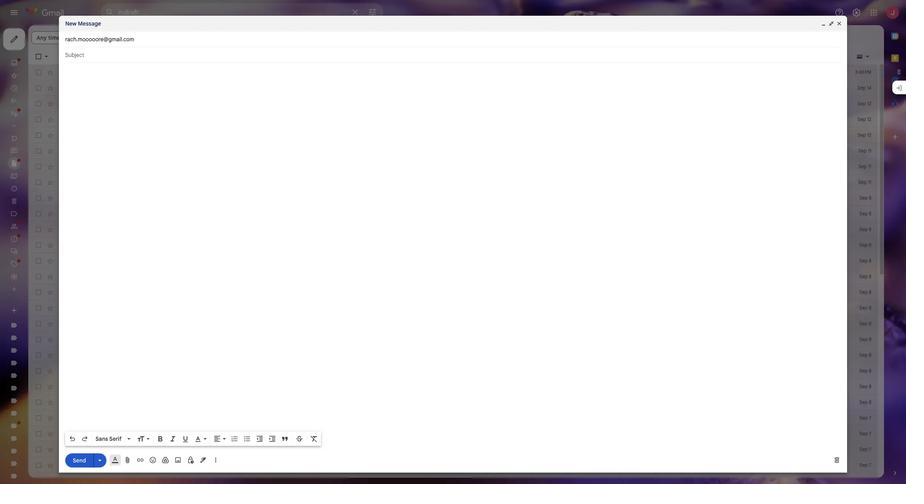 Task type: vqa. For each thing, say whether or not it's contained in the screenshot.
Nest Label Under: option
no



Task type: describe. For each thing, give the bounding box(es) containing it.
has
[[83, 34, 93, 41]]

11 not important switch from the top
[[58, 226, 66, 234]]

sep 8 for 13th sep 8 row from the top of the page
[[860, 384, 872, 390]]

10 sep 8 row from the top
[[28, 332, 879, 348]]

numbered list ‪(⌘⇧7)‬ image
[[231, 435, 239, 443]]

new
[[65, 20, 77, 27]]

22 not important switch from the top
[[58, 399, 66, 407]]

thin
[[192, 462, 202, 469]]

clear search image
[[348, 4, 363, 20]]

sep 8 for 7th sep 8 row from the bottom of the page
[[860, 305, 872, 311]]

8 for 4th sep 8 row from the top
[[870, 242, 872, 248]]

sep for 16th not important switch from the bottom
[[860, 242, 869, 248]]

2 slow from the left
[[228, 462, 240, 469]]

7 not important switch from the top
[[58, 163, 66, 171]]

sep 8 for 2nd sep 8 row from the top
[[860, 211, 872, 217]]

8 sep 8 row from the top
[[28, 300, 879, 316]]

5 not important switch from the top
[[58, 131, 66, 139]]

8 for 7th sep 8 row from the bottom of the page
[[870, 305, 872, 311]]

12 for second sep 12 row from the top of the page
[[868, 116, 872, 122]]

sep for 15th not important switch from the top of the page
[[860, 289, 869, 295]]

Subject field
[[65, 51, 842, 59]]

7 for 2nd row from the top
[[870, 447, 872, 453]]

12 not important switch from the top
[[58, 241, 66, 249]]

24 not important switch from the top
[[58, 430, 66, 438]]

8 for ninth sep 8 row from the bottom of the page
[[870, 274, 872, 280]]

sep 8 for 4th sep 8 row from the top
[[860, 242, 872, 248]]

12 sep 8 row from the top
[[28, 363, 879, 379]]

sep 8 for ninth sep 8 row from the bottom of the page
[[860, 274, 872, 280]]

17 not important switch from the top
[[58, 320, 66, 328]]

7 for 1st row from the top of the page
[[870, 431, 872, 437]]

8 for 1st sep 8 row from the bottom
[[870, 400, 872, 406]]

sep 8 for eighth sep 8 row from the bottom
[[860, 289, 872, 295]]

search mail image
[[103, 6, 117, 20]]

sep 11 for 3rd sep 11 row from the top
[[859, 179, 872, 185]]

8 for first sep 8 row from the top of the page
[[870, 195, 872, 201]]

1 sep 12 from the top
[[859, 101, 872, 107]]

indent less ‪(⌘[)‬ image
[[256, 435, 264, 443]]

sep for tenth not important switch from the bottom of the page
[[860, 337, 869, 343]]

sep 7 for 2nd row from the top
[[860, 447, 872, 453]]

sep 8 for 1st sep 8 row from the bottom
[[860, 400, 872, 406]]

7 sep 8 row from the top
[[28, 285, 879, 300]]

close image
[[837, 20, 843, 27]]

sans
[[96, 436, 108, 443]]

2 row from the top
[[28, 442, 879, 458]]

3 sep 12 row from the top
[[28, 127, 879, 143]]

send
[[73, 457, 86, 464]]

climb
[[164, 462, 177, 469]]

Message Body text field
[[65, 67, 842, 430]]

sep 14
[[858, 85, 872, 91]]

4 not important switch from the top
[[58, 116, 66, 124]]

2 sep 12 row from the top
[[28, 112, 879, 127]]

8 for 12th sep 8 row from the bottom
[[870, 227, 872, 232]]

refresh image
[[58, 53, 66, 61]]

4 row from the top
[[28, 474, 879, 485]]

sep 8 for fifth sep 8 row from the top
[[860, 258, 872, 264]]

16 not important switch from the top
[[58, 304, 66, 312]]

6 not important switch from the top
[[58, 147, 66, 155]]

13 sep 8 row from the top
[[28, 379, 879, 395]]

3 sep 11 row from the top
[[28, 175, 879, 190]]

14 sep 8 row from the top
[[28, 395, 879, 411]]

sep for 7th not important switch
[[859, 164, 868, 170]]

7 for 2nd row from the bottom of the page
[[870, 463, 872, 468]]

formatting options toolbar
[[65, 432, 321, 446]]

bold ‪(⌘b)‬ image
[[157, 435, 164, 443]]

15 not important switch from the top
[[58, 289, 66, 297]]

serif
[[109, 436, 122, 443]]

3:48 pm row
[[28, 65, 879, 80]]

4 sep 8 row from the top
[[28, 238, 879, 253]]

(no subject) link for 1st row from the top of the page
[[149, 430, 835, 438]]

has attachment button
[[78, 31, 131, 44]]

new message
[[65, 20, 101, 27]]

more send options image
[[96, 457, 104, 465]]

1 sep 11 row from the top
[[28, 143, 879, 159]]

sep for 3rd not important switch from the top
[[859, 101, 867, 107]]

12 for 3rd sep 12 row from the bottom of the page
[[868, 101, 872, 107]]

2 sep 8 row from the top
[[28, 206, 879, 222]]

discard draft ‪(⌘⇧d)‬ image
[[834, 457, 842, 465]]

older image
[[841, 53, 849, 61]]

sep 11 for third sep 11 row from the bottom of the page
[[859, 148, 872, 154]]

3 sep 12 from the top
[[859, 132, 872, 138]]

underline ‪(⌘u)‬ image
[[182, 436, 190, 444]]

italic ‪(⌘i)‬ image
[[169, 435, 177, 443]]

insert link ‪(⌘k)‬ image
[[136, 457, 144, 465]]

has attachment
[[83, 34, 126, 41]]

3 sep 8 row from the top
[[28, 222, 879, 238]]

1 sep 12 row from the top
[[28, 96, 879, 112]]

sep for 17th not important switch from the bottom of the page
[[860, 227, 869, 232]]

8 for 2nd sep 8 row from the top
[[870, 211, 872, 217]]

6 sep 8 row from the top
[[28, 269, 879, 285]]

19 not important switch from the top
[[58, 352, 66, 359]]

laugh climb itchy thin slow dark slow
[[149, 462, 240, 469]]

draft for 1st row from the top of the page
[[70, 431, 82, 438]]

14
[[868, 85, 872, 91]]

(no for 2nd row from the top (no subject) link
[[149, 446, 157, 453]]

sep for not important switch in the sep 7 row
[[860, 415, 869, 421]]

5 sep 8 row from the top
[[28, 253, 879, 269]]

8 for third sep 8 row from the bottom
[[870, 368, 872, 374]]

redo ‪(⌘y)‬ image
[[81, 435, 89, 443]]

8 for eighth sep 8 row from the bottom
[[870, 289, 872, 295]]

1 sep 8 row from the top
[[28, 190, 879, 206]]

laugh climb itchy thin slow dark slow link
[[149, 462, 835, 470]]

draft for 2nd row from the bottom of the page
[[70, 462, 82, 469]]

sep for 4th not important switch from the top of the page
[[859, 116, 867, 122]]

laugh
[[149, 462, 162, 469]]



Task type: locate. For each thing, give the bounding box(es) containing it.
11 for 20th not important switch from the bottom of the page
[[869, 179, 872, 185]]

8 for 9th sep 8 row from the top
[[870, 321, 872, 327]]

10 not important switch from the top
[[58, 210, 66, 218]]

1 slow from the left
[[203, 462, 214, 469]]

sep for 15th not important switch from the bottom
[[860, 258, 869, 264]]

1 draft from the top
[[70, 431, 82, 438]]

2 (no from the top
[[149, 446, 157, 453]]

21 not important switch from the top
[[58, 383, 66, 391]]

sep 11 row
[[28, 143, 879, 159], [28, 159, 879, 175], [28, 175, 879, 190]]

None search field
[[101, 3, 384, 22]]

3 11 from the top
[[869, 179, 872, 185]]

2 sep 8 from the top
[[860, 211, 872, 217]]

advanced search options image
[[365, 4, 381, 20]]

14 not important switch from the top
[[58, 273, 66, 281]]

sep 8 for 9th sep 8 row from the top
[[860, 321, 872, 327]]

subject) left underline ‪(⌘u)‬ icon at bottom
[[158, 431, 179, 438]]

26 not important switch from the top
[[58, 462, 66, 470]]

1 11 from the top
[[869, 148, 872, 154]]

settings image
[[853, 8, 862, 17]]

14 8 from the top
[[870, 400, 872, 406]]

sep 8 row
[[28, 190, 879, 206], [28, 206, 879, 222], [28, 222, 879, 238], [28, 238, 879, 253], [28, 253, 879, 269], [28, 269, 879, 285], [28, 285, 879, 300], [28, 300, 879, 316], [28, 316, 879, 332], [28, 332, 879, 348], [28, 348, 879, 363], [28, 363, 879, 379], [28, 379, 879, 395], [28, 395, 879, 411]]

insert files using drive image
[[162, 457, 170, 465]]

sep for 14th not important switch from the top of the page
[[860, 274, 869, 280]]

sep 8 for 11th sep 8 row from the top of the page
[[860, 352, 872, 358]]

18 not important switch from the top
[[58, 336, 66, 344]]

7 8 from the top
[[870, 289, 872, 295]]

toggle split pane mode image
[[857, 53, 865, 61]]

sep 7 row
[[28, 411, 879, 426]]

sep for 12th not important switch from the bottom of the page
[[860, 305, 869, 311]]

not important switch inside sep 7 row
[[58, 415, 66, 422]]

2 sep 11 row from the top
[[28, 159, 879, 175]]

1 vertical spatial sep 12
[[859, 116, 872, 122]]

2 11 from the top
[[869, 164, 872, 170]]

1 vertical spatial subject)
[[158, 446, 179, 453]]

navigation
[[0, 25, 94, 485]]

3 8 from the top
[[870, 227, 872, 232]]

(no left italic ‪(⌘i)‬ icon
[[149, 431, 157, 438]]

1 vertical spatial (no subject) link
[[149, 446, 835, 454]]

7 sep 8 from the top
[[860, 289, 872, 295]]

sep 8
[[860, 195, 872, 201], [860, 211, 872, 217], [860, 227, 872, 232], [860, 242, 872, 248], [860, 258, 872, 264], [860, 274, 872, 280], [860, 289, 872, 295], [860, 305, 872, 311], [860, 321, 872, 327], [860, 337, 872, 343], [860, 352, 872, 358], [860, 368, 872, 374], [860, 384, 872, 390], [860, 400, 872, 406]]

3 row from the top
[[28, 458, 879, 474]]

5 sep 8 from the top
[[860, 258, 872, 264]]

9 sep 8 from the top
[[860, 321, 872, 327]]

14 sep 8 from the top
[[860, 400, 872, 406]]

12
[[868, 101, 872, 107], [868, 116, 872, 122], [868, 132, 872, 138]]

slow
[[203, 462, 214, 469], [228, 462, 240, 469]]

8 for 10th sep 8 row from the top of the page
[[870, 337, 872, 343]]

not important switch
[[58, 68, 66, 76], [58, 84, 66, 92], [58, 100, 66, 108], [58, 116, 66, 124], [58, 131, 66, 139], [58, 147, 66, 155], [58, 163, 66, 171], [58, 179, 66, 186], [58, 194, 66, 202], [58, 210, 66, 218], [58, 226, 66, 234], [58, 241, 66, 249], [58, 257, 66, 265], [58, 273, 66, 281], [58, 289, 66, 297], [58, 304, 66, 312], [58, 320, 66, 328], [58, 336, 66, 344], [58, 352, 66, 359], [58, 367, 66, 375], [58, 383, 66, 391], [58, 399, 66, 407], [58, 415, 66, 422], [58, 430, 66, 438], [58, 446, 66, 454], [58, 462, 66, 470], [58, 477, 66, 485]]

sep for not important switch in sep 14 row
[[858, 85, 867, 91]]

0 vertical spatial subject)
[[158, 431, 179, 438]]

1 vertical spatial (no
[[149, 446, 157, 453]]

1 12 from the top
[[868, 101, 872, 107]]

(no subject) up the insert files using drive image
[[149, 446, 179, 453]]

8
[[870, 195, 872, 201], [870, 211, 872, 217], [870, 227, 872, 232], [870, 242, 872, 248], [870, 258, 872, 264], [870, 274, 872, 280], [870, 289, 872, 295], [870, 305, 872, 311], [870, 321, 872, 327], [870, 337, 872, 343], [870, 352, 872, 358], [870, 368, 872, 374], [870, 384, 872, 390], [870, 400, 872, 406]]

1 horizontal spatial slow
[[228, 462, 240, 469]]

9 8 from the top
[[870, 321, 872, 327]]

(no subject) for 2nd row from the top
[[149, 446, 179, 453]]

sep
[[858, 85, 867, 91], [859, 101, 867, 107], [859, 116, 867, 122], [859, 132, 867, 138], [859, 148, 868, 154], [859, 164, 868, 170], [859, 179, 868, 185], [860, 195, 869, 201], [860, 211, 869, 217], [860, 227, 869, 232], [860, 242, 869, 248], [860, 258, 869, 264], [860, 274, 869, 280], [860, 289, 869, 295], [860, 305, 869, 311], [860, 321, 869, 327], [860, 337, 869, 343], [860, 352, 869, 358], [860, 368, 869, 374], [860, 384, 869, 390], [860, 400, 869, 406], [860, 415, 869, 421], [860, 431, 869, 437], [860, 447, 869, 453], [860, 463, 869, 468]]

8 for fifth sep 8 row from the top
[[870, 258, 872, 264]]

3 not important switch from the top
[[58, 100, 66, 108]]

11 8 from the top
[[870, 352, 872, 358]]

2 8 from the top
[[870, 211, 872, 217]]

attachment
[[95, 34, 126, 41]]

3 sep 8 from the top
[[860, 227, 872, 232]]

0 vertical spatial (no
[[149, 431, 157, 438]]

1 not important switch from the top
[[58, 68, 66, 76]]

1 vertical spatial sep 11
[[859, 164, 872, 170]]

sep 12 row
[[28, 96, 879, 112], [28, 112, 879, 127], [28, 127, 879, 143]]

6 sep 8 from the top
[[860, 274, 872, 280]]

4 7 from the top
[[870, 463, 872, 468]]

1 vertical spatial 12
[[868, 116, 872, 122]]

sep for fifth not important switch from the top of the page
[[859, 132, 867, 138]]

1 (no subject) link from the top
[[149, 430, 835, 438]]

4 sep 8 from the top
[[860, 242, 872, 248]]

main content
[[28, 25, 885, 485]]

11
[[869, 148, 872, 154], [869, 164, 872, 170], [869, 179, 872, 185]]

sep 7 for 2nd row from the bottom of the page
[[860, 463, 872, 468]]

insert signature image
[[199, 457, 207, 465]]

draft for 2nd row from the top
[[70, 446, 82, 453]]

2 sep 11 from the top
[[859, 164, 872, 170]]

11 for 7th not important switch
[[869, 164, 872, 170]]

11 sep 8 row from the top
[[28, 348, 879, 363]]

3 12 from the top
[[868, 132, 872, 138]]

(no subject) link for 2nd row from the top
[[149, 446, 835, 454]]

7
[[870, 415, 872, 421], [870, 431, 872, 437], [870, 447, 872, 453], [870, 463, 872, 468]]

9 not important switch from the top
[[58, 194, 66, 202]]

insert emoji ‪(⌘⇧2)‬ image
[[149, 457, 157, 465]]

insert photo image
[[174, 457, 182, 465]]

draft left sans
[[70, 431, 82, 438]]

sep 8 for 10th sep 8 row from the top of the page
[[860, 337, 872, 343]]

sep for sixth not important switch from the bottom
[[860, 400, 869, 406]]

3 sep 7 from the top
[[860, 447, 872, 453]]

send button
[[65, 454, 94, 468]]

subject) for 2nd row from the top (no subject) link
[[158, 446, 179, 453]]

13 8 from the top
[[870, 384, 872, 390]]

2 vertical spatial sep 12
[[859, 132, 872, 138]]

0 horizontal spatial slow
[[203, 462, 214, 469]]

1 vertical spatial 11
[[869, 164, 872, 170]]

sep 14 row
[[28, 80, 879, 96]]

new message dialog
[[59, 16, 848, 473]]

sep 11
[[859, 148, 872, 154], [859, 164, 872, 170], [859, 179, 872, 185]]

2 sep 12 from the top
[[859, 116, 872, 122]]

sep 8 for third sep 8 row from the bottom
[[860, 368, 872, 374]]

draft left more send options icon
[[70, 462, 82, 469]]

itchy
[[179, 462, 191, 469]]

sans serif
[[96, 436, 122, 443]]

slow right thin
[[203, 462, 214, 469]]

2 12 from the top
[[868, 116, 872, 122]]

indent more ‪(⌘])‬ image
[[269, 435, 277, 443]]

0 vertical spatial sep 12
[[859, 101, 872, 107]]

11 for 6th not important switch from the top of the page
[[869, 148, 872, 154]]

message
[[78, 20, 101, 27]]

3 7 from the top
[[870, 447, 872, 453]]

12 sep 8 from the top
[[860, 368, 872, 374]]

2 vertical spatial draft
[[70, 462, 82, 469]]

(no
[[149, 431, 157, 438], [149, 446, 157, 453]]

sep for 21th not important switch
[[860, 384, 869, 390]]

2 vertical spatial 12
[[868, 132, 872, 138]]

main content containing has attachment
[[28, 25, 885, 485]]

2 draft from the top
[[70, 446, 82, 453]]

sep 11 for 2nd sep 11 row from the bottom of the page
[[859, 164, 872, 170]]

minimize image
[[821, 20, 828, 27]]

pop out image
[[829, 20, 835, 27]]

2 not important switch from the top
[[58, 84, 66, 92]]

draft
[[70, 431, 82, 438], [70, 446, 82, 453], [70, 462, 82, 469]]

(no up insert emoji ‪(⌘⇧2)‬ icon
[[149, 446, 157, 453]]

(no for (no subject) link for 1st row from the top of the page
[[149, 431, 157, 438]]

2 vertical spatial sep 11
[[859, 179, 872, 185]]

23 not important switch from the top
[[58, 415, 66, 422]]

more options image
[[214, 457, 218, 465]]

sep for 20th not important switch
[[860, 368, 869, 374]]

slow right dark
[[228, 462, 240, 469]]

20 not important switch from the top
[[58, 367, 66, 375]]

2 7 from the top
[[870, 431, 872, 437]]

not important switch inside sep 14 row
[[58, 84, 66, 92]]

0 vertical spatial 11
[[869, 148, 872, 154]]

tab list
[[885, 25, 907, 456]]

sans serif option
[[94, 435, 126, 443]]

draft up send button
[[70, 446, 82, 453]]

undo ‪(⌘z)‬ image
[[68, 435, 76, 443]]

1 vertical spatial draft
[[70, 446, 82, 453]]

sep for 17th not important switch from the top of the page
[[860, 321, 869, 327]]

6 8 from the top
[[870, 274, 872, 280]]

1 vertical spatial (no subject)
[[149, 446, 179, 453]]

8 for 13th sep 8 row from the top of the page
[[870, 384, 872, 390]]

sep 12
[[859, 101, 872, 107], [859, 116, 872, 122], [859, 132, 872, 138]]

0 vertical spatial (no subject)
[[149, 431, 179, 438]]

8 for 11th sep 8 row from the top of the page
[[870, 352, 872, 358]]

(no subject) link
[[149, 430, 835, 438], [149, 446, 835, 454]]

3 draft from the top
[[70, 462, 82, 469]]

sep 7 for 1st row from the top of the page
[[860, 431, 872, 437]]

1 sep 7 from the top
[[860, 415, 872, 421]]

13 not important switch from the top
[[58, 257, 66, 265]]

10 sep 8 from the top
[[860, 337, 872, 343]]

0 vertical spatial sep 11
[[859, 148, 872, 154]]

0 vertical spatial draft
[[70, 431, 82, 438]]

sep 7
[[860, 415, 872, 421], [860, 431, 872, 437], [860, 447, 872, 453], [860, 463, 872, 468]]

sep for 20th not important switch from the bottom of the page
[[859, 179, 868, 185]]

bulleted list ‪(⌘⇧8)‬ image
[[243, 435, 251, 443]]

(no subject)
[[149, 431, 179, 438], [149, 446, 179, 453]]

dark
[[216, 462, 227, 469]]

8 8 from the top
[[870, 305, 872, 311]]

0 vertical spatial (no subject) link
[[149, 430, 835, 438]]

13 sep 8 from the top
[[860, 384, 872, 390]]

toggle confidential mode image
[[187, 457, 195, 465]]

1 7 from the top
[[870, 415, 872, 421]]

1 sep 8 from the top
[[860, 195, 872, 201]]

4 sep 7 from the top
[[860, 463, 872, 468]]

rach.mooooore@gmail.com
[[65, 36, 134, 43]]

1 row from the top
[[28, 426, 879, 442]]

1 8 from the top
[[870, 195, 872, 201]]

9 sep 8 row from the top
[[28, 316, 879, 332]]

not important switch inside 3:48 pm row
[[58, 68, 66, 76]]

5 8 from the top
[[870, 258, 872, 264]]

(no subject) for 1st row from the top of the page
[[149, 431, 179, 438]]

25 not important switch from the top
[[58, 446, 66, 454]]

thu, sep 7, 2023, 4:24 pm element
[[860, 477, 872, 485]]

8 not important switch from the top
[[58, 179, 66, 186]]

7 inside sep 7 row
[[870, 415, 872, 421]]

3:48 pm
[[856, 69, 872, 75]]

8 sep 8 from the top
[[860, 305, 872, 311]]

(no subject) left underline ‪(⌘u)‬ icon at bottom
[[149, 431, 179, 438]]

0 vertical spatial 12
[[868, 101, 872, 107]]

sep for 19th not important switch from the top
[[860, 352, 869, 358]]

sep for tenth not important switch
[[860, 211, 869, 217]]

sep 8 for first sep 8 row from the top of the page
[[860, 195, 872, 201]]

subject)
[[158, 431, 179, 438], [158, 446, 179, 453]]

11 sep 8 from the top
[[860, 352, 872, 358]]

quote ‪(⌘⇧9)‬ image
[[281, 435, 289, 443]]

2 vertical spatial 11
[[869, 179, 872, 185]]

subject) for (no subject) link for 1st row from the top of the page
[[158, 431, 179, 438]]

remove formatting ‪(⌘\)‬ image
[[310, 435, 318, 443]]

attach files image
[[124, 457, 132, 465]]

12 8 from the top
[[870, 368, 872, 374]]

10 8 from the top
[[870, 337, 872, 343]]

2 subject) from the top
[[158, 446, 179, 453]]

strikethrough ‪(⌘⇧x)‬ image
[[296, 435, 304, 443]]

1 (no subject) from the top
[[149, 431, 179, 438]]

row
[[28, 426, 879, 442], [28, 442, 879, 458], [28, 458, 879, 474], [28, 474, 879, 485]]

sep for 19th not important switch from the bottom of the page
[[860, 195, 869, 201]]

subject) up the insert files using drive image
[[158, 446, 179, 453]]

sep for 6th not important switch from the top of the page
[[859, 148, 868, 154]]

12 for first sep 12 row from the bottom
[[868, 132, 872, 138]]

27 not important switch from the top
[[58, 477, 66, 485]]

sep 8 for 12th sep 8 row from the bottom
[[860, 227, 872, 232]]



